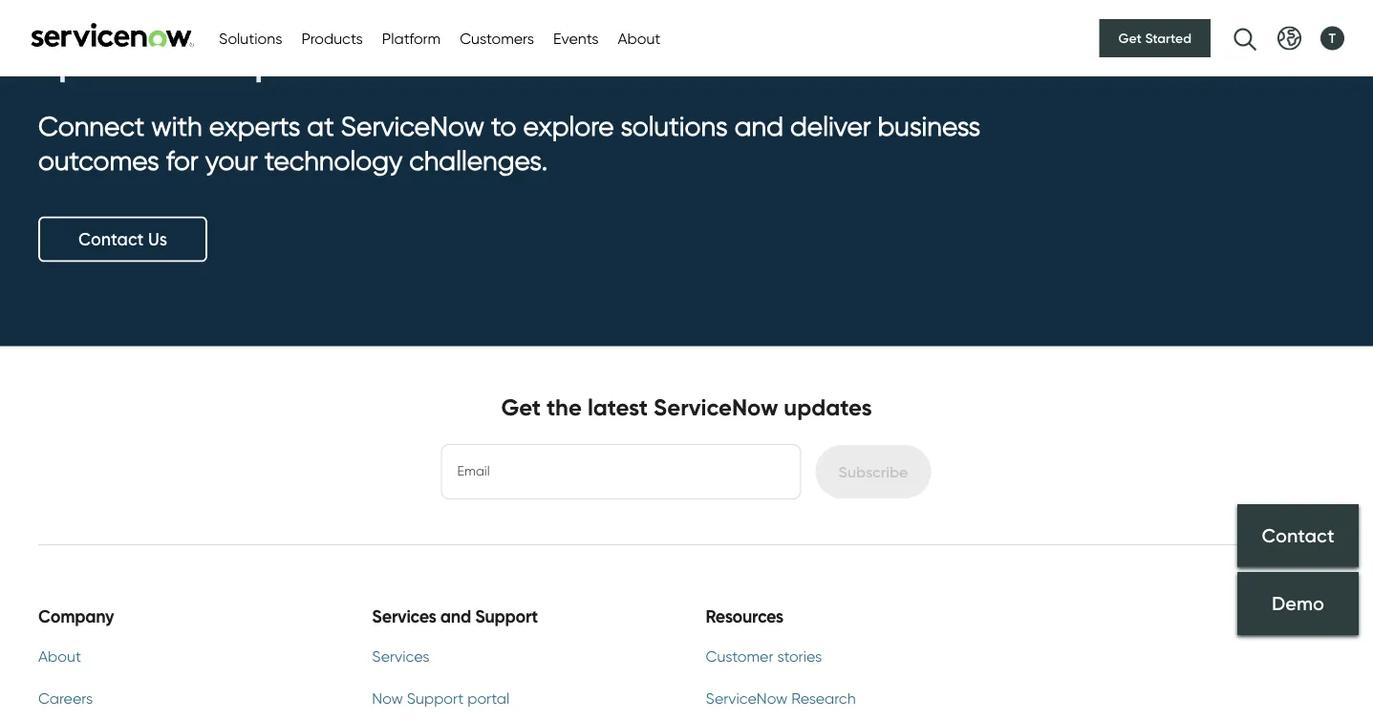 Task type: describe. For each thing, give the bounding box(es) containing it.
get started link
[[1100, 19, 1211, 57]]

subscribe
[[839, 463, 908, 482]]

connect
[[38, 110, 145, 142]]

started
[[1145, 30, 1192, 46]]

contact for contact
[[1262, 524, 1335, 547]]

research
[[792, 690, 856, 709]]

Email text field
[[442, 446, 801, 499]]

about button
[[618, 27, 661, 50]]

deliver
[[790, 110, 871, 142]]

solutions
[[219, 29, 282, 47]]

to
[[491, 110, 517, 142]]

contact link
[[1238, 504, 1359, 568]]

outcomes
[[38, 145, 159, 177]]

contact for contact us
[[78, 230, 144, 251]]

the
[[547, 393, 582, 422]]

customer
[[706, 648, 774, 667]]

technology
[[265, 145, 403, 177]]

speak with a pro
[[38, 43, 308, 85]]

careers
[[38, 690, 93, 709]]

services link
[[372, 646, 668, 669]]

updates
[[784, 393, 872, 422]]

services for services
[[372, 648, 430, 667]]

now
[[372, 690, 403, 709]]

and inside connect with experts at servicenow to explore solutions and deliver business outcomes for your technology challenges.
[[735, 110, 784, 142]]

contact us link
[[38, 217, 207, 263]]

2 vertical spatial servicenow
[[706, 690, 788, 709]]

customer stories link
[[706, 646, 1001, 669]]

a
[[224, 43, 246, 85]]

with for connect
[[151, 110, 202, 142]]

now support portal link
[[372, 688, 668, 711]]

for
[[166, 145, 198, 177]]

1 vertical spatial and
[[441, 607, 471, 628]]

customers
[[460, 29, 534, 47]]

with for speak
[[148, 43, 216, 85]]

events
[[553, 29, 599, 47]]

platform button
[[382, 27, 441, 50]]

pro
[[254, 43, 308, 85]]

business
[[878, 110, 981, 142]]

servicenow image
[[29, 22, 196, 47]]

about link
[[38, 646, 334, 669]]

resources
[[706, 607, 784, 628]]

explore
[[523, 110, 614, 142]]

portal
[[468, 690, 510, 709]]



Task type: vqa. For each thing, say whether or not it's contained in the screenshot.
understands
no



Task type: locate. For each thing, give the bounding box(es) containing it.
products button
[[302, 27, 363, 50]]

now support portal
[[372, 690, 510, 709]]

1 horizontal spatial get
[[1119, 30, 1142, 46]]

servicenow inside connect with experts at servicenow to explore solutions and deliver business outcomes for your technology challenges.
[[341, 110, 485, 142]]

services for services and support
[[372, 607, 436, 628]]

1 horizontal spatial and
[[735, 110, 784, 142]]

support
[[475, 607, 538, 628], [407, 690, 464, 709]]

0 horizontal spatial support
[[407, 690, 464, 709]]

0 horizontal spatial and
[[441, 607, 471, 628]]

1 services from the top
[[372, 607, 436, 628]]

us
[[148, 230, 167, 251]]

solutions
[[621, 110, 728, 142]]

get for get the latest servicenow updates
[[501, 393, 541, 422]]

get left the
[[501, 393, 541, 422]]

and up 'services' link
[[441, 607, 471, 628]]

1 vertical spatial servicenow
[[654, 393, 778, 422]]

1 horizontal spatial about
[[618, 29, 661, 47]]

get for get started
[[1119, 30, 1142, 46]]

servicenow research link
[[706, 688, 1001, 711]]

1 horizontal spatial support
[[475, 607, 538, 628]]

get left started
[[1119, 30, 1142, 46]]

with left "a" on the top of the page
[[148, 43, 216, 85]]

1 vertical spatial get
[[501, 393, 541, 422]]

0 horizontal spatial get
[[501, 393, 541, 422]]

1 vertical spatial services
[[372, 648, 430, 667]]

demo
[[1272, 592, 1325, 615]]

your
[[205, 145, 258, 177]]

about right events at the top of the page
[[618, 29, 661, 47]]

0 vertical spatial contact
[[78, 230, 144, 251]]

services
[[372, 607, 436, 628], [372, 648, 430, 667]]

0 horizontal spatial about
[[38, 648, 81, 667]]

about up the "careers"
[[38, 648, 81, 667]]

0 vertical spatial and
[[735, 110, 784, 142]]

products
[[302, 29, 363, 47]]

about
[[618, 29, 661, 47], [38, 648, 81, 667]]

latest
[[588, 393, 648, 422]]

1 vertical spatial about
[[38, 648, 81, 667]]

contact us
[[78, 230, 167, 251]]

speak
[[38, 43, 139, 85]]

2 services from the top
[[372, 648, 430, 667]]

0 horizontal spatial contact
[[78, 230, 144, 251]]

demo link
[[1238, 572, 1359, 635]]

1 vertical spatial with
[[151, 110, 202, 142]]

customer stories
[[706, 648, 822, 667]]

with inside connect with experts at servicenow to explore solutions and deliver business outcomes for your technology challenges.
[[151, 110, 202, 142]]

events button
[[553, 27, 599, 50]]

0 vertical spatial support
[[475, 607, 538, 628]]

1 vertical spatial support
[[407, 690, 464, 709]]

contact up demo
[[1262, 524, 1335, 547]]

about for about dropdown button
[[618, 29, 661, 47]]

subscribe button
[[816, 446, 931, 499]]

0 vertical spatial servicenow
[[341, 110, 485, 142]]

get started
[[1119, 30, 1192, 46]]

and
[[735, 110, 784, 142], [441, 607, 471, 628]]

services and support
[[372, 607, 538, 628]]

with
[[148, 43, 216, 85], [151, 110, 202, 142]]

0 vertical spatial about
[[618, 29, 661, 47]]

and left deliver
[[735, 110, 784, 142]]

contact left "us"
[[78, 230, 144, 251]]

servicenow research
[[706, 690, 856, 709]]

1 vertical spatial contact
[[1262, 524, 1335, 547]]

support right now in the bottom of the page
[[407, 690, 464, 709]]

with up for
[[151, 110, 202, 142]]

connect with experts at servicenow to explore solutions and deliver business outcomes for your technology challenges.
[[38, 110, 981, 177]]

get the latest servicenow updates
[[501, 393, 872, 422]]

contact
[[78, 230, 144, 251], [1262, 524, 1335, 547]]

0 vertical spatial with
[[148, 43, 216, 85]]

about for about link
[[38, 648, 81, 667]]

get
[[1119, 30, 1142, 46], [501, 393, 541, 422]]

careers link
[[38, 688, 334, 711]]

stories
[[777, 648, 822, 667]]

challenges.
[[409, 145, 548, 177]]

customers button
[[460, 27, 534, 50]]

solutions button
[[219, 27, 282, 50]]

experts
[[209, 110, 300, 142]]

1 horizontal spatial contact
[[1262, 524, 1335, 547]]

servicenow
[[341, 110, 485, 142], [654, 393, 778, 422], [706, 690, 788, 709]]

support up 'services' link
[[475, 607, 538, 628]]

0 vertical spatial get
[[1119, 30, 1142, 46]]

at
[[307, 110, 334, 142]]

company
[[38, 607, 114, 628]]

platform
[[382, 29, 441, 47]]

0 vertical spatial services
[[372, 607, 436, 628]]



